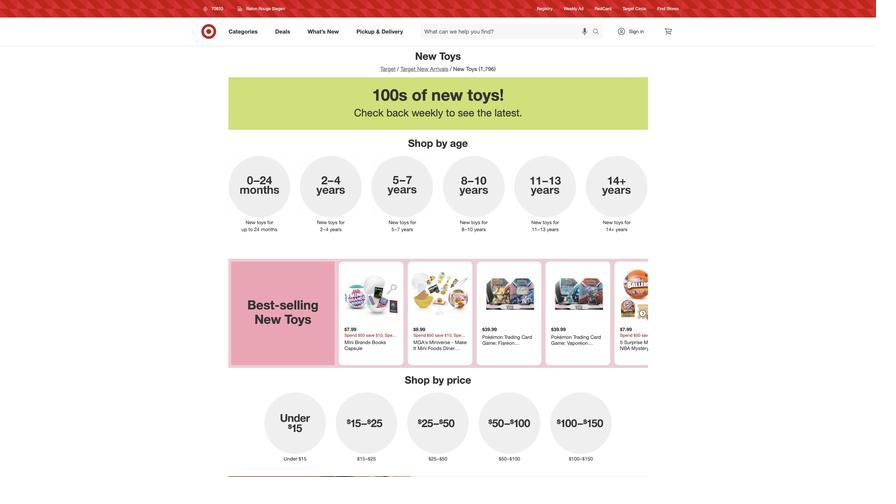 Task type: locate. For each thing, give the bounding box(es) containing it.
2 pokémon from the left
[[551, 334, 572, 340]]

0 horizontal spatial /
[[397, 65, 399, 72]]

14+
[[606, 226, 615, 232]]

years right "8–10"
[[474, 226, 486, 232]]

$39.99 up the syleveon
[[482, 326, 497, 332]]

card for pokémon trading card game: flareon syleveon tin bundle
[[522, 334, 532, 340]]

selling
[[280, 297, 318, 312]]

toys inside new toys for up to 24 months
[[257, 219, 266, 225]]

bundle
[[512, 346, 527, 352], [581, 346, 597, 352]]

figures
[[631, 351, 647, 357]]

mini inside mini brands books capsule
[[344, 339, 354, 345]]

3 toys from the left
[[400, 219, 409, 225]]

$39.99 inside $39.99 pokémon trading card game: flareon syleveon tin bundle
[[482, 326, 497, 332]]

card
[[522, 334, 532, 340], [590, 334, 601, 340]]

5
[[620, 339, 623, 345]]

siegen
[[272, 6, 285, 11]]

$7.99 up mini brands books capsule
[[344, 326, 356, 332]]

3 years from the left
[[474, 226, 486, 232]]

game: for syleveon
[[482, 340, 497, 346]]

weekly
[[564, 6, 577, 11]]

pokémon trading card game: flareon syleveon tin bundle image
[[480, 264, 539, 324]]

brands
[[355, 339, 371, 345], [655, 339, 670, 345]]

game: up umbreon
[[551, 340, 566, 346]]

by left "age"
[[436, 137, 448, 150]]

by
[[436, 137, 448, 150], [433, 374, 444, 386]]

2 game: from the left
[[551, 340, 566, 346]]

&
[[376, 28, 380, 35]]

new inside the new toys for 11–13 years
[[532, 219, 542, 225]]

make
[[455, 339, 467, 345]]

bundle inside $39.99 pokémon trading card game: flareon syleveon tin bundle
[[512, 346, 527, 352]]

years
[[330, 226, 342, 232], [401, 226, 413, 232], [474, 226, 486, 232], [547, 226, 559, 232], [616, 226, 628, 232]]

target circle link
[[623, 6, 646, 12]]

tin inside $39.99 pokémon trading card game: flareon syleveon tin bundle
[[504, 346, 510, 352]]

$25–$50 link
[[402, 391, 474, 463]]

$9.99
[[413, 326, 425, 332]]

2 card from the left
[[590, 334, 601, 340]]

2 capsule from the left
[[651, 345, 668, 351]]

search button
[[590, 24, 607, 41]]

bundle inside $39.99 pokémon trading card game: vaporeon umbreon tin bundle
[[581, 346, 597, 352]]

2 horizontal spatial toys
[[466, 65, 477, 72]]

$39.99 pokémon trading card game: flareon syleveon tin bundle
[[482, 326, 532, 352]]

mini
[[344, 339, 354, 345], [644, 339, 653, 345], [418, 345, 427, 351], [620, 351, 629, 357]]

1 horizontal spatial bundle
[[581, 346, 597, 352]]

shop by age
[[408, 137, 468, 150]]

toys inside new toys for 2–4 years
[[328, 219, 338, 225]]

target
[[623, 6, 634, 11], [381, 65, 396, 72], [400, 65, 416, 72]]

under $15
[[284, 456, 307, 462]]

toys up "8–10"
[[471, 219, 481, 225]]

2 years from the left
[[401, 226, 413, 232]]

1 horizontal spatial trading
[[573, 334, 589, 340]]

toys for 14+
[[614, 219, 624, 225]]

1 horizontal spatial to
[[446, 106, 455, 119]]

new toys for 11–13 years
[[532, 219, 559, 232]]

brands right the surprise
[[655, 339, 670, 345]]

for for new toys for up to 24 months
[[267, 219, 273, 225]]

0 horizontal spatial game:
[[482, 340, 497, 346]]

for inside new toys for 5–7 years
[[410, 219, 416, 225]]

toys
[[440, 50, 461, 62], [466, 65, 477, 72], [285, 312, 311, 327]]

1 card from the left
[[522, 334, 532, 340]]

4 for from the left
[[482, 219, 488, 225]]

shop down weekly
[[408, 137, 433, 150]]

toys inside new toys for 8–10 years
[[471, 219, 481, 225]]

deals link
[[269, 24, 299, 39]]

game: inside $39.99 pokémon trading card game: vaporeon umbreon tin bundle
[[551, 340, 566, 346]]

1 pokémon from the left
[[482, 334, 503, 340]]

for inside the new toys for 11–13 years
[[553, 219, 559, 225]]

/ right target link
[[397, 65, 399, 72]]

bundle down vaporeon
[[581, 346, 597, 352]]

bundle for flareon
[[512, 346, 527, 352]]

2 trading from the left
[[573, 334, 589, 340]]

trading inside $39.99 pokémon trading card game: vaporeon umbreon tin bundle
[[573, 334, 589, 340]]

pickup
[[357, 28, 375, 35]]

toys up the 14+
[[614, 219, 624, 225]]

5 years from the left
[[616, 226, 628, 232]]

deals
[[275, 28, 290, 35]]

0 horizontal spatial tin
[[504, 346, 510, 352]]

brands left books
[[355, 339, 371, 345]]

1 horizontal spatial capsule
[[651, 345, 668, 351]]

tin for syleveon
[[504, 346, 510, 352]]

years right 2–4
[[330, 226, 342, 232]]

$7.99
[[344, 326, 356, 332], [620, 326, 632, 332]]

game: up the syleveon
[[482, 340, 497, 346]]

target left circle
[[623, 6, 634, 11]]

11–13
[[532, 226, 546, 232]]

2 $7.99 from the left
[[620, 326, 632, 332]]

target new arrivals link
[[400, 65, 449, 72]]

1 horizontal spatial card
[[590, 334, 601, 340]]

4 toys from the left
[[471, 219, 481, 225]]

0 horizontal spatial to
[[249, 226, 253, 232]]

card inside $39.99 pokémon trading card game: flareon syleveon tin bundle
[[522, 334, 532, 340]]

registry link
[[537, 6, 553, 12]]

mga's miniverse - make it mini foods diner series 3 image
[[411, 264, 470, 324]]

1 horizontal spatial pokémon
[[551, 334, 572, 340]]

toys up "24"
[[257, 219, 266, 225]]

1 horizontal spatial toys
[[440, 50, 461, 62]]

1 horizontal spatial $7.99
[[620, 326, 632, 332]]

by for age
[[436, 137, 448, 150]]

toys for up
[[257, 219, 266, 225]]

1 horizontal spatial $39.99
[[551, 326, 566, 332]]

2 bundle from the left
[[581, 346, 597, 352]]

years for 14+ years
[[616, 226, 628, 232]]

2 / from the left
[[450, 65, 452, 72]]

100s
[[372, 85, 408, 105]]

capsule
[[344, 345, 362, 351], [651, 345, 668, 351]]

toys inside the new toys for 11–13 years
[[543, 219, 552, 225]]

toys up 2–4
[[328, 219, 338, 225]]

$15–$25 link
[[331, 391, 402, 463]]

2 $39.99 from the left
[[551, 326, 566, 332]]

1 for from the left
[[267, 219, 273, 225]]

/ right arrivals
[[450, 65, 452, 72]]

game: inside $39.99 pokémon trading card game: flareon syleveon tin bundle
[[482, 340, 497, 346]]

for
[[267, 219, 273, 225], [339, 219, 345, 225], [410, 219, 416, 225], [482, 219, 488, 225], [553, 219, 559, 225], [625, 219, 631, 225]]

1 trading from the left
[[504, 334, 520, 340]]

years inside the new toys for 11–13 years
[[547, 226, 559, 232]]

years right 5–7
[[401, 226, 413, 232]]

brands inside mini brands books capsule
[[355, 339, 371, 345]]

1 horizontal spatial game:
[[551, 340, 566, 346]]

game:
[[482, 340, 497, 346], [551, 340, 566, 346]]

tin down the flareon on the bottom of the page
[[504, 346, 510, 352]]

latest.
[[495, 106, 522, 119]]

bundle for vaporeon
[[581, 346, 597, 352]]

6 for from the left
[[625, 219, 631, 225]]

to left "24"
[[249, 226, 253, 232]]

mini up mystery
[[644, 339, 653, 345]]

4 years from the left
[[547, 226, 559, 232]]

1 vertical spatial by
[[433, 374, 444, 386]]

shop
[[408, 137, 433, 150], [405, 374, 430, 386]]

mini down mga's
[[418, 345, 427, 351]]

1 tin from the left
[[504, 346, 510, 352]]

pokémon inside $39.99 pokémon trading card game: vaporeon umbreon tin bundle
[[551, 334, 572, 340]]

0 vertical spatial shop
[[408, 137, 433, 150]]

target circle
[[623, 6, 646, 11]]

new toys for 14+ years
[[603, 219, 631, 232]]

$39.99 pokémon trading card game: vaporeon umbreon tin bundle
[[551, 326, 601, 352]]

years right the 14+
[[616, 226, 628, 232]]

1 toys from the left
[[257, 219, 266, 225]]

2–4
[[320, 226, 329, 232]]

toys inside new toys for 5–7 years
[[400, 219, 409, 225]]

1 horizontal spatial brands
[[655, 339, 670, 345]]

years for 5–7 years
[[401, 226, 413, 232]]

pokémon for vaporeon
[[551, 334, 572, 340]]

for for new toys for 14+ years
[[625, 219, 631, 225]]

what's new link
[[302, 24, 348, 39]]

years inside new toys for 5–7 years
[[401, 226, 413, 232]]

2 for from the left
[[339, 219, 345, 225]]

(1,796)
[[479, 65, 496, 72]]

to inside 100s of new toys! check back weekly to see the latest.
[[446, 106, 455, 119]]

weekly ad link
[[564, 6, 584, 12]]

24
[[254, 226, 260, 232]]

stores
[[667, 6, 679, 11]]

toys inside best-selling new toys
[[285, 312, 311, 327]]

0 horizontal spatial bundle
[[512, 346, 527, 352]]

1 horizontal spatial /
[[450, 65, 452, 72]]

for for new toys for 2–4 years
[[339, 219, 345, 225]]

$39.99 for $39.99 pokémon trading card game: vaporeon umbreon tin bundle
[[551, 326, 566, 332]]

years inside new toys for 2–4 years
[[330, 226, 342, 232]]

sign in link
[[611, 24, 655, 39]]

new inside best-selling new toys
[[254, 312, 281, 327]]

for inside new toys for 14+ years
[[625, 219, 631, 225]]

1 vertical spatial toys
[[466, 65, 477, 72]]

pokémon up umbreon
[[551, 334, 572, 340]]

toys up 11–13
[[543, 219, 552, 225]]

0 horizontal spatial $7.99
[[344, 326, 356, 332]]

pokémon inside $39.99 pokémon trading card game: flareon syleveon tin bundle
[[482, 334, 503, 340]]

trading up vaporeon
[[573, 334, 589, 340]]

toys for 2–4
[[328, 219, 338, 225]]

0 horizontal spatial toys
[[285, 312, 311, 327]]

years right 11–13
[[547, 226, 559, 232]]

toys for 11–13
[[543, 219, 552, 225]]

shop down the series
[[405, 374, 430, 386]]

mini left books
[[344, 339, 354, 345]]

toys up 5–7
[[400, 219, 409, 225]]

$15
[[299, 456, 307, 462]]

see
[[458, 106, 475, 119]]

3 for from the left
[[410, 219, 416, 225]]

1 $7.99 from the left
[[344, 326, 356, 332]]

$7.99 up 5
[[620, 326, 632, 332]]

flareon
[[498, 340, 515, 346]]

new toys for 5–7 years
[[389, 219, 416, 232]]

tin down vaporeon
[[573, 346, 580, 352]]

card for pokémon trading card game: vaporeon umbreon tin bundle
[[590, 334, 601, 340]]

1 game: from the left
[[482, 340, 497, 346]]

$39.99
[[482, 326, 497, 332], [551, 326, 566, 332]]

pokémon trading card game: vaporeon umbreon tin bundle image
[[548, 264, 608, 324]]

by left price
[[433, 374, 444, 386]]

$39.99 inside $39.99 pokémon trading card game: vaporeon umbreon tin bundle
[[551, 326, 566, 332]]

years for 11–13 years
[[547, 226, 559, 232]]

1 capsule from the left
[[344, 345, 362, 351]]

0 vertical spatial toys
[[440, 50, 461, 62]]

1 horizontal spatial tin
[[573, 346, 580, 352]]

mga's
[[413, 339, 428, 345]]

5 toys from the left
[[543, 219, 552, 225]]

1 $39.99 from the left
[[482, 326, 497, 332]]

0 vertical spatial by
[[436, 137, 448, 150]]

$39.99 up umbreon
[[551, 326, 566, 332]]

baton rouge siegen
[[246, 6, 285, 11]]

for inside new toys for 2–4 years
[[339, 219, 345, 225]]

toys for 5–7
[[400, 219, 409, 225]]

new toys for up to 24 months
[[242, 219, 277, 232]]

1 brands from the left
[[355, 339, 371, 345]]

bundle down the flareon on the bottom of the page
[[512, 346, 527, 352]]

years inside new toys for 8–10 years
[[474, 226, 486, 232]]

1 bundle from the left
[[512, 346, 527, 352]]

0 horizontal spatial card
[[522, 334, 532, 340]]

years inside new toys for 14+ years
[[616, 226, 628, 232]]

nba
[[620, 345, 630, 351]]

toys inside new toys for 14+ years
[[614, 219, 624, 225]]

2 brands from the left
[[655, 339, 670, 345]]

trading inside $39.99 pokémon trading card game: flareon syleveon tin bundle
[[504, 334, 520, 340]]

price
[[447, 374, 471, 386]]

target right target link
[[400, 65, 416, 72]]

weekly
[[412, 106, 443, 119]]

0 horizontal spatial brands
[[355, 339, 371, 345]]

1 vertical spatial to
[[249, 226, 253, 232]]

toys
[[257, 219, 266, 225], [328, 219, 338, 225], [400, 219, 409, 225], [471, 219, 481, 225], [543, 219, 552, 225], [614, 219, 624, 225]]

$25–$50
[[429, 456, 448, 462]]

5 for from the left
[[553, 219, 559, 225]]

tin inside $39.99 pokémon trading card game: vaporeon umbreon tin bundle
[[573, 346, 580, 352]]

2 toys from the left
[[328, 219, 338, 225]]

2 vertical spatial toys
[[285, 312, 311, 327]]

1 vertical spatial shop
[[405, 374, 430, 386]]

0 horizontal spatial trading
[[504, 334, 520, 340]]

8–10
[[462, 226, 473, 232]]

search
[[590, 29, 607, 36]]

mga's miniverse - make it mini foods diner series 3
[[413, 339, 467, 357]]

6 toys from the left
[[614, 219, 624, 225]]

2 tin from the left
[[573, 346, 580, 352]]

pokémon up the syleveon
[[482, 334, 503, 340]]

for inside new toys for up to 24 months
[[267, 219, 273, 225]]

to left see
[[446, 106, 455, 119]]

0 horizontal spatial $39.99
[[482, 326, 497, 332]]

target up 100s at top
[[381, 65, 396, 72]]

trading up the flareon on the bottom of the page
[[504, 334, 520, 340]]

card inside $39.99 pokémon trading card game: vaporeon umbreon tin bundle
[[590, 334, 601, 340]]

/
[[397, 65, 399, 72], [450, 65, 452, 72]]

0 horizontal spatial capsule
[[344, 345, 362, 351]]

tin
[[504, 346, 510, 352], [573, 346, 580, 352]]

find stores
[[658, 6, 679, 11]]

registry
[[537, 6, 553, 11]]

0 vertical spatial to
[[446, 106, 455, 119]]

1 years from the left
[[330, 226, 342, 232]]

0 horizontal spatial pokémon
[[482, 334, 503, 340]]

redcard link
[[595, 6, 612, 12]]

under
[[284, 456, 297, 462]]

for inside new toys for 8–10 years
[[482, 219, 488, 225]]



Task type: describe. For each thing, give the bounding box(es) containing it.
toys!
[[468, 85, 504, 105]]

5 surprise mini brands nba mystery capsule mini figures
[[620, 339, 670, 357]]

baton
[[246, 6, 257, 11]]

shop for shop by price
[[405, 374, 430, 386]]

arrivals
[[430, 65, 449, 72]]

best-selling new toys
[[247, 297, 318, 327]]

trading for vaporeon
[[573, 334, 589, 340]]

categories link
[[223, 24, 267, 39]]

5 surprise mini brands nba mystery capsule mini figures image
[[617, 264, 676, 324]]

$7.99 for mini
[[344, 326, 356, 332]]

$50–$100 link
[[474, 391, 545, 463]]

new toys target / target new arrivals / new toys (1,796)
[[381, 50, 496, 72]]

2 horizontal spatial target
[[623, 6, 634, 11]]

new inside new toys for 14+ years
[[603, 219, 613, 225]]

What can we help you find? suggestions appear below search field
[[420, 24, 595, 39]]

new inside new toys for 2–4 years
[[317, 219, 327, 225]]

to inside new toys for up to 24 months
[[249, 226, 253, 232]]

brands inside 5 surprise mini brands nba mystery capsule mini figures
[[655, 339, 670, 345]]

sign in
[[629, 28, 644, 34]]

for for new toys for 8–10 years
[[482, 219, 488, 225]]

mini inside mga's miniverse - make it mini foods diner series 3
[[418, 345, 427, 351]]

age
[[450, 137, 468, 150]]

in
[[640, 28, 644, 34]]

foods
[[428, 345, 442, 351]]

miniverse
[[429, 339, 450, 345]]

sign
[[629, 28, 639, 34]]

diner
[[443, 345, 455, 351]]

rouge
[[259, 6, 271, 11]]

it
[[413, 345, 416, 351]]

under $15 link
[[259, 391, 331, 463]]

series
[[413, 351, 427, 357]]

0 horizontal spatial target
[[381, 65, 396, 72]]

3
[[429, 351, 431, 357]]

new toys for 2–4 years
[[317, 219, 345, 232]]

mini down nba
[[620, 351, 629, 357]]

$50–$100
[[499, 456, 520, 462]]

mini brands books capsule image
[[342, 264, 401, 324]]

new inside new toys for 8–10 years
[[460, 219, 470, 225]]

months
[[261, 226, 277, 232]]

find stores link
[[658, 6, 679, 12]]

vaporeon
[[567, 340, 588, 346]]

70820 button
[[199, 2, 231, 15]]

mini brands books capsule
[[344, 339, 386, 351]]

redcard
[[595, 6, 612, 11]]

shop for shop by age
[[408, 137, 433, 150]]

new
[[432, 85, 463, 105]]

the
[[477, 106, 492, 119]]

for for new toys for 5–7 years
[[410, 219, 416, 225]]

pokémon for flareon
[[482, 334, 503, 340]]

weekly ad
[[564, 6, 584, 11]]

$39.99 for $39.99 pokémon trading card game: flareon syleveon tin bundle
[[482, 326, 497, 332]]

for for new toys for 11–13 years
[[553, 219, 559, 225]]

of
[[412, 85, 427, 105]]

up
[[242, 226, 247, 232]]

new toys for 8–10 years
[[460, 219, 488, 232]]

syleveon
[[482, 346, 502, 352]]

$100–$150 link
[[545, 391, 617, 463]]

what's
[[308, 28, 326, 35]]

categories
[[229, 28, 258, 35]]

70820
[[212, 6, 223, 11]]

5–7
[[392, 226, 400, 232]]

books
[[372, 339, 386, 345]]

circle
[[636, 6, 646, 11]]

best-
[[247, 297, 280, 312]]

carousel region
[[228, 259, 679, 368]]

shop by price
[[405, 374, 471, 386]]

1 horizontal spatial target
[[400, 65, 416, 72]]

$15–$25
[[357, 456, 376, 462]]

target link
[[381, 65, 396, 72]]

capsule inside 5 surprise mini brands nba mystery capsule mini figures
[[651, 345, 668, 351]]

surprise
[[624, 339, 643, 345]]

$100–$150
[[569, 456, 593, 462]]

years for 2–4 years
[[330, 226, 342, 232]]

ad
[[579, 6, 584, 11]]

pickup & delivery
[[357, 28, 403, 35]]

new inside new toys for up to 24 months
[[246, 219, 256, 225]]

tin for umbreon
[[573, 346, 580, 352]]

by for price
[[433, 374, 444, 386]]

new inside new toys for 5–7 years
[[389, 219, 399, 225]]

game: for umbreon
[[551, 340, 566, 346]]

trading for flareon
[[504, 334, 520, 340]]

what's new
[[308, 28, 339, 35]]

mystery
[[632, 345, 649, 351]]

delivery
[[382, 28, 403, 35]]

years for 8–10 years
[[474, 226, 486, 232]]

$7.99 for 5
[[620, 326, 632, 332]]

1 / from the left
[[397, 65, 399, 72]]

back
[[387, 106, 409, 119]]

toys for 8–10
[[471, 219, 481, 225]]

baton rouge siegen button
[[233, 2, 290, 15]]

capsule inside mini brands books capsule
[[344, 345, 362, 351]]



Task type: vqa. For each thing, say whether or not it's contained in the screenshot.
$15
yes



